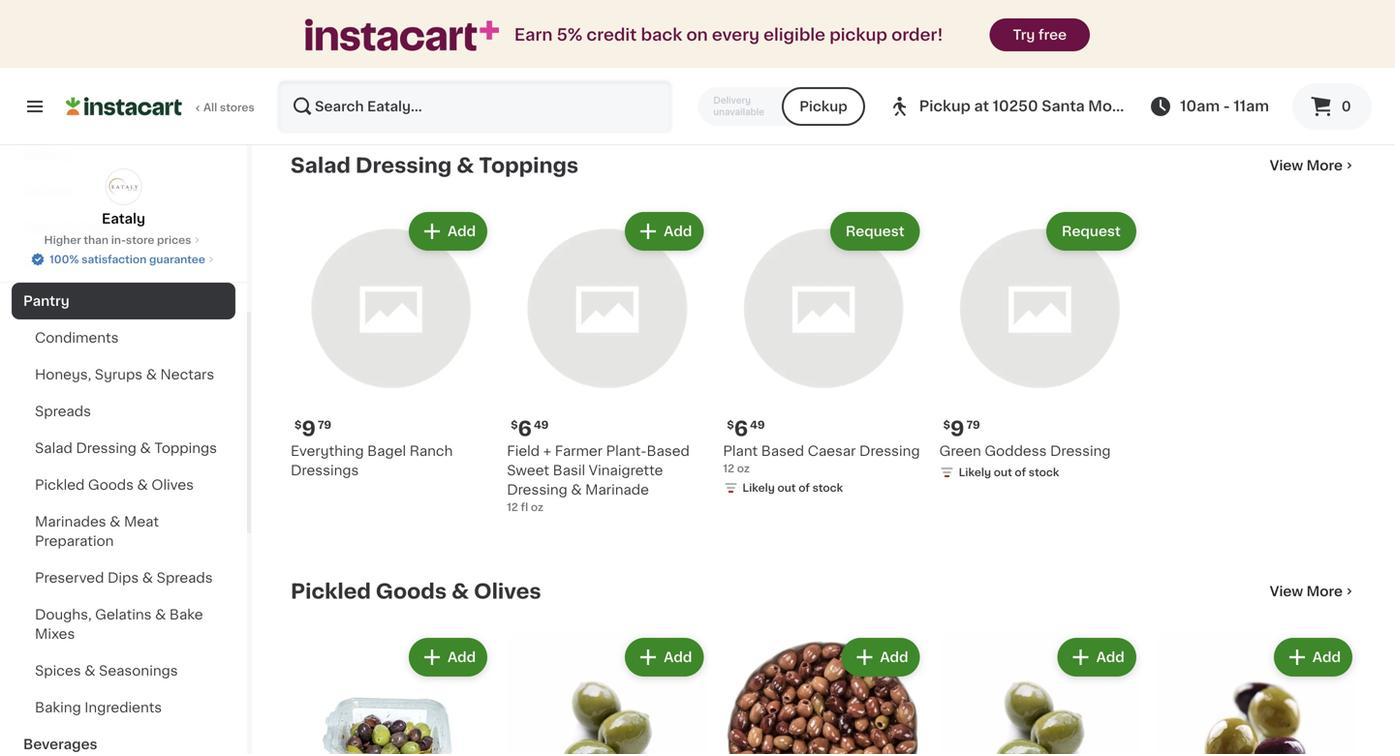 Task type: locate. For each thing, give the bounding box(es) containing it.
2 79 from the left
[[966, 420, 980, 431]]

blvd.
[[1147, 99, 1184, 113]]

12 down plant
[[723, 464, 734, 474]]

$ up field
[[511, 420, 518, 431]]

1 request button from the left
[[832, 214, 918, 249]]

1 vertical spatial out
[[777, 483, 796, 494]]

0 horizontal spatial based
[[647, 445, 690, 458]]

1 horizontal spatial pickup
[[919, 99, 971, 113]]

eligible
[[764, 27, 825, 43]]

$ 9 79 for everything
[[295, 419, 331, 440]]

1 horizontal spatial $ 6 49
[[727, 419, 765, 440]]

1 vertical spatial pickled goods & olives link
[[291, 580, 541, 604]]

+
[[543, 445, 551, 458]]

0 vertical spatial salad
[[291, 155, 351, 176]]

1 view from the top
[[1270, 159, 1303, 172]]

out
[[994, 468, 1012, 478], [777, 483, 796, 494]]

79 up "everything"
[[318, 420, 331, 431]]

1 horizontal spatial out
[[994, 468, 1012, 478]]

goddess
[[985, 445, 1047, 458]]

0 vertical spatial more
[[1306, 159, 1343, 172]]

1 horizontal spatial likely out of stock
[[959, 468, 1059, 478]]

salad down many
[[291, 155, 351, 176]]

0 horizontal spatial salad dressing & toppings link
[[12, 430, 235, 467]]

0 vertical spatial spreads
[[35, 405, 91, 419]]

guarantee
[[149, 254, 205, 265]]

6 for field + farmer plant-based sweet basil vinaigrette dressing & marinade
[[518, 419, 532, 440]]

pickup at 10250 santa monica blvd.
[[919, 99, 1184, 113]]

pasta & rice
[[23, 258, 112, 271]]

satisfaction
[[82, 254, 147, 265]]

0 vertical spatial of
[[1015, 468, 1026, 478]]

79 up green
[[966, 420, 980, 431]]

request
[[846, 225, 904, 238], [1062, 225, 1121, 238]]

$ 6 49 up plant
[[727, 419, 765, 440]]

higher than in-store prices link
[[44, 233, 203, 248]]

1 more from the top
[[1306, 159, 1343, 172]]

olives
[[151, 479, 194, 492], [474, 582, 541, 602]]

2 6 from the left
[[518, 419, 532, 440]]

0 vertical spatial goods
[[88, 479, 134, 492]]

jam up 12.3
[[291, 38, 320, 52]]

4 $ from the left
[[943, 420, 950, 431]]

oz inside scyavuru black fig jam 8.1 oz
[[524, 37, 536, 48]]

stock down plant based caesar dressing 12 oz
[[812, 483, 843, 494]]

service type group
[[698, 87, 865, 126]]

2 view more link from the top
[[1270, 582, 1356, 602]]

likely out of stock down goddess
[[959, 468, 1059, 478]]

view for pickled goods & olives
[[1270, 585, 1303, 599]]

caesar
[[808, 445, 856, 458]]

more for olives
[[1306, 585, 1343, 599]]

product group
[[291, 208, 491, 481], [507, 208, 708, 516], [723, 208, 924, 500], [939, 208, 1140, 485], [291, 635, 491, 755], [507, 635, 708, 755], [723, 635, 924, 755], [939, 635, 1140, 755], [1156, 635, 1356, 755]]

1 horizontal spatial 79
[[966, 420, 980, 431]]

sea
[[1064, 38, 1089, 52]]

earn 5% credit back on every eligible pickup order!
[[514, 27, 943, 43]]

doughs,
[[35, 608, 92, 622]]

1 vertical spatial goods
[[376, 582, 447, 602]]

0 horizontal spatial spreads
[[35, 405, 91, 419]]

1 horizontal spatial 9
[[950, 419, 964, 440]]

$ for plant based caesar dressing
[[727, 420, 734, 431]]

0 horizontal spatial olives
[[151, 479, 194, 492]]

0 horizontal spatial pickup
[[799, 100, 847, 113]]

1 $ 9 79 from the left
[[295, 419, 331, 440]]

pickup down "eligible"
[[799, 100, 847, 113]]

2 based from the left
[[647, 445, 690, 458]]

9
[[302, 419, 316, 440], [950, 419, 964, 440]]

toppings down spreads link
[[154, 442, 217, 455]]

pickup
[[919, 99, 971, 113], [799, 100, 847, 113]]

extra
[[435, 19, 470, 32]]

ranch
[[409, 445, 453, 458]]

spreads inside spreads link
[[35, 405, 91, 419]]

$ up "everything"
[[295, 420, 302, 431]]

scyavuru
[[507, 19, 570, 32]]

1 horizontal spatial pickled
[[291, 582, 371, 602]]

0 vertical spatial olives
[[151, 479, 194, 492]]

1 vertical spatial pickled
[[291, 582, 371, 602]]

1 horizontal spatial request button
[[1048, 214, 1134, 249]]

green
[[939, 445, 981, 458]]

oz for scyavuru
[[524, 37, 536, 48]]

1 request from the left
[[846, 225, 904, 238]]

try free
[[1013, 28, 1067, 42]]

12 left fl
[[507, 503, 518, 513]]

1 vertical spatial jam
[[291, 38, 320, 52]]

view
[[1270, 159, 1303, 172], [1270, 585, 1303, 599]]

0 horizontal spatial 6
[[518, 419, 532, 440]]

pickup inside popup button
[[919, 99, 971, 113]]

79 for everything
[[318, 420, 331, 431]]

1 49 from the left
[[750, 420, 765, 431]]

likely down green
[[959, 468, 991, 478]]

pickup for pickup
[[799, 100, 847, 113]]

1 horizontal spatial salad
[[291, 155, 351, 176]]

out down plant based caesar dressing 12 oz
[[777, 483, 796, 494]]

likely down plant
[[742, 483, 775, 494]]

0 vertical spatial likely out of stock
[[959, 468, 1059, 478]]

request button for 9
[[1048, 214, 1134, 249]]

spreads up bake
[[157, 572, 213, 585]]

79
[[318, 420, 331, 431], [966, 420, 980, 431]]

0 horizontal spatial request
[[846, 225, 904, 238]]

2 9 from the left
[[950, 419, 964, 440]]

based right plant
[[761, 445, 804, 458]]

dressing down sweet
[[507, 484, 567, 497]]

0 vertical spatial stock
[[356, 76, 386, 87]]

mixes
[[35, 628, 75, 641]]

jam inside agrimontana apricot extra jam 12.3 oz
[[291, 38, 320, 52]]

$ up plant
[[727, 420, 734, 431]]

0 horizontal spatial 79
[[318, 420, 331, 431]]

0 horizontal spatial likely out of stock
[[742, 483, 843, 494]]

more for toppings
[[1306, 159, 1343, 172]]

1 vertical spatial spreads
[[157, 572, 213, 585]]

oz inside field + farmer plant-based sweet basil vinaigrette dressing & marinade 12 fl oz
[[531, 503, 543, 513]]

baking ingredients
[[35, 701, 162, 715]]

preserved
[[35, 572, 104, 585]]

100% satisfaction guarantee
[[50, 254, 205, 265]]

2 view from the top
[[1270, 585, 1303, 599]]

condiments link
[[12, 320, 235, 357]]

0 vertical spatial pickled goods & olives
[[35, 479, 194, 492]]

$ 9 79 up green
[[943, 419, 980, 440]]

spreads down honeys,
[[35, 405, 91, 419]]

6 up field
[[518, 419, 532, 440]]

1 view more link from the top
[[1270, 156, 1356, 175]]

view more link for toppings
[[1270, 156, 1356, 175]]

1 vertical spatial salad
[[35, 442, 72, 455]]

12.3
[[291, 57, 312, 68]]

oz right 7 at the right
[[732, 37, 745, 48]]

giaduja
[[757, 19, 809, 32]]

oz right fl
[[531, 503, 543, 513]]

6 up plant
[[734, 419, 748, 440]]

2 $ from the left
[[727, 420, 734, 431]]

49 up plant
[[750, 420, 765, 431]]

1 horizontal spatial pickled goods & olives
[[291, 582, 541, 602]]

0 vertical spatial view more link
[[1270, 156, 1356, 175]]

2 49 from the left
[[534, 420, 549, 431]]

1 vertical spatial likely out of stock
[[742, 483, 843, 494]]

$ up green
[[943, 420, 950, 431]]

view more
[[1270, 159, 1343, 172], [1270, 585, 1343, 599]]

than
[[84, 235, 109, 246]]

0 horizontal spatial pickled goods & olives
[[35, 479, 194, 492]]

1 horizontal spatial jam
[[638, 19, 668, 32]]

oz inside plant based caesar dressing 12 oz
[[737, 464, 750, 474]]

view more link for olives
[[1270, 582, 1356, 602]]

9 up "everything"
[[302, 419, 316, 440]]

0 horizontal spatial jam
[[291, 38, 320, 52]]

1 horizontal spatial spreads
[[157, 572, 213, 585]]

oz down plant
[[737, 464, 750, 474]]

jam inside scyavuru black fig jam 8.1 oz
[[638, 19, 668, 32]]

big spoon roasters wildflower honey sea salt peanut butter
[[939, 19, 1119, 71]]

request button for 6
[[832, 214, 918, 249]]

in
[[343, 76, 353, 87]]

pickup inside button
[[799, 100, 847, 113]]

1 horizontal spatial request
[[1062, 225, 1121, 238]]

1 horizontal spatial toppings
[[479, 155, 579, 176]]

0 horizontal spatial 12
[[507, 503, 518, 513]]

2 request from the left
[[1062, 225, 1121, 238]]

nectars
[[160, 368, 214, 382]]

stock right in
[[356, 76, 386, 87]]

spreads inside the preserved dips & spreads link
[[157, 572, 213, 585]]

oz right 12.3
[[315, 57, 328, 68]]

likely out of stock down plant based caesar dressing 12 oz
[[742, 483, 843, 494]]

salad dressing & toppings down spreads link
[[35, 442, 217, 455]]

10am - 11am link
[[1149, 95, 1269, 118]]

12 inside field + farmer plant-based sweet basil vinaigrette dressing & marinade 12 fl oz
[[507, 503, 518, 513]]

order!
[[891, 27, 943, 43]]

0 vertical spatial pickled
[[35, 479, 85, 492]]

0 vertical spatial 12
[[723, 464, 734, 474]]

49
[[750, 420, 765, 431], [534, 420, 549, 431]]

1 view more from the top
[[1270, 159, 1343, 172]]

farmer
[[555, 445, 603, 458]]

0 vertical spatial out
[[994, 468, 1012, 478]]

0 vertical spatial likely
[[959, 468, 991, 478]]

1 9 from the left
[[302, 419, 316, 440]]

0 vertical spatial view
[[1270, 159, 1303, 172]]

eataly logo image
[[105, 169, 142, 205]]

1 horizontal spatial $ 9 79
[[943, 419, 980, 440]]

spreads
[[35, 405, 91, 419], [157, 572, 213, 585]]

$ 6 49 for plant based caesar dressing
[[727, 419, 765, 440]]

1 vertical spatial salad dressing & toppings link
[[12, 430, 235, 467]]

based up the vinaigrette
[[647, 445, 690, 458]]

2 horizontal spatial stock
[[1029, 468, 1059, 478]]

olives up meat
[[151, 479, 194, 492]]

1 vertical spatial view
[[1270, 585, 1303, 599]]

toppings down search field
[[479, 155, 579, 176]]

goods
[[88, 479, 134, 492], [376, 582, 447, 602]]

1 horizontal spatial 49
[[750, 420, 765, 431]]

baking
[[35, 701, 81, 715]]

0 horizontal spatial salad dressing & toppings
[[35, 442, 217, 455]]

oz
[[732, 37, 745, 48], [524, 37, 536, 48], [315, 57, 328, 68], [737, 464, 750, 474], [531, 503, 543, 513]]

$ 6 49 for field + farmer plant-based sweet basil vinaigrette dressing & marinade
[[511, 419, 549, 440]]

doughs, gelatins & bake mixes
[[35, 608, 203, 641]]

$ 9 79 up "everything"
[[295, 419, 331, 440]]

oz inside agrimontana apricot extra jam 12.3 oz
[[315, 57, 328, 68]]

1 vertical spatial pickled goods & olives
[[291, 582, 541, 602]]

0 vertical spatial view more
[[1270, 159, 1343, 172]]

0 horizontal spatial $ 9 79
[[295, 419, 331, 440]]

request for 6
[[846, 225, 904, 238]]

pickled goods & olives link
[[12, 467, 235, 504], [291, 580, 541, 604]]

0 horizontal spatial salad
[[35, 442, 72, 455]]

spoon
[[965, 19, 1009, 32]]

1 $ from the left
[[295, 420, 302, 431]]

1 vertical spatial view more link
[[1270, 582, 1356, 602]]

dairy & eggs link
[[12, 209, 235, 246]]

9 up green
[[950, 419, 964, 440]]

1 vertical spatial likely
[[742, 483, 775, 494]]

None search field
[[277, 79, 673, 134]]

2 more from the top
[[1306, 585, 1343, 599]]

preserved dips & spreads
[[35, 572, 213, 585]]

salt
[[1093, 38, 1119, 52]]

1 vertical spatial 12
[[507, 503, 518, 513]]

$10.99 element
[[939, 0, 1140, 16]]

1 horizontal spatial salad dressing & toppings link
[[291, 154, 579, 177]]

1 vertical spatial salad dressing & toppings
[[35, 442, 217, 455]]

& inside 'marinades & meat preparation'
[[110, 515, 121, 529]]

2 view more from the top
[[1270, 585, 1343, 599]]

salad dressing & toppings link down honeys, syrups & nectars link
[[12, 430, 235, 467]]

1 6 from the left
[[734, 419, 748, 440]]

jam for agrimontana
[[291, 38, 320, 52]]

$ 6 49 up field
[[511, 419, 549, 440]]

spices
[[35, 665, 81, 678]]

12
[[723, 464, 734, 474], [507, 503, 518, 513]]

stock down "green goddess dressing"
[[1029, 468, 1059, 478]]

prices
[[157, 235, 191, 246]]

1 horizontal spatial goods
[[376, 582, 447, 602]]

1 vertical spatial view more
[[1270, 585, 1343, 599]]

1 based from the left
[[761, 445, 804, 458]]

9 for green
[[950, 419, 964, 440]]

1 horizontal spatial 6
[[734, 419, 748, 440]]

of down plant based caesar dressing 12 oz
[[798, 483, 810, 494]]

view more for toppings
[[1270, 159, 1343, 172]]

0 horizontal spatial likely
[[742, 483, 775, 494]]

2 $ 6 49 from the left
[[511, 419, 549, 440]]

1 horizontal spatial olives
[[474, 582, 541, 602]]

salad down honeys,
[[35, 442, 72, 455]]

salad dressing & toppings link down search field
[[291, 154, 579, 177]]

dressing down spreads link
[[76, 442, 137, 455]]

0 horizontal spatial request button
[[832, 214, 918, 249]]

scyavuru black fig jam 8.1 oz
[[507, 19, 668, 48]]

salad dressing & toppings down search field
[[291, 155, 579, 176]]

2 vertical spatial stock
[[812, 483, 843, 494]]

0 horizontal spatial 49
[[534, 420, 549, 431]]

1 vertical spatial of
[[798, 483, 810, 494]]

earn
[[514, 27, 553, 43]]

jam right fig
[[638, 19, 668, 32]]

out down goddess
[[994, 468, 1012, 478]]

0 horizontal spatial pickled
[[35, 479, 85, 492]]

0 vertical spatial jam
[[638, 19, 668, 32]]

of
[[1015, 468, 1026, 478], [798, 483, 810, 494]]

1 vertical spatial toppings
[[154, 442, 217, 455]]

pickup
[[829, 27, 887, 43]]

0 horizontal spatial out
[[777, 483, 796, 494]]

bakery link
[[12, 136, 235, 172]]

49 for field + farmer plant-based sweet basil vinaigrette dressing & marinade
[[534, 420, 549, 431]]

oz for plant
[[737, 464, 750, 474]]

try
[[1013, 28, 1035, 42]]

salad
[[291, 155, 351, 176], [35, 442, 72, 455]]

1 horizontal spatial based
[[761, 445, 804, 458]]

dressing right caesar on the right of the page
[[859, 445, 920, 458]]

0 vertical spatial pickled goods & olives link
[[12, 467, 235, 504]]

1 $ 6 49 from the left
[[727, 419, 765, 440]]

of down "green goddess dressing"
[[1015, 468, 1026, 478]]

0 horizontal spatial of
[[798, 483, 810, 494]]

0 horizontal spatial $ 6 49
[[511, 419, 549, 440]]

49 up +
[[534, 420, 549, 431]]

3 $ from the left
[[511, 420, 518, 431]]

0 horizontal spatial 9
[[302, 419, 316, 440]]

1 horizontal spatial 12
[[723, 464, 734, 474]]

all
[[203, 102, 217, 113]]

0 vertical spatial salad dressing & toppings link
[[291, 154, 579, 177]]

0 vertical spatial toppings
[[479, 155, 579, 176]]

add button
[[411, 214, 486, 249], [627, 214, 702, 249], [411, 640, 486, 675], [627, 640, 702, 675], [843, 640, 918, 675], [1059, 640, 1134, 675], [1276, 640, 1350, 675]]

oz right 8.1
[[524, 37, 536, 48]]

honey
[[1015, 38, 1060, 52]]

8.1
[[507, 37, 521, 48]]

1 horizontal spatial salad dressing & toppings
[[291, 155, 579, 176]]

request button
[[832, 214, 918, 249], [1048, 214, 1134, 249]]

2 request button from the left
[[1048, 214, 1134, 249]]

olives down fl
[[474, 582, 541, 602]]

7
[[723, 37, 729, 48]]

0 horizontal spatial goods
[[88, 479, 134, 492]]

pickup left 'at'
[[919, 99, 971, 113]]

more
[[1306, 159, 1343, 172], [1306, 585, 1343, 599]]

2 $ 9 79 from the left
[[943, 419, 980, 440]]

store
[[126, 235, 154, 246]]

1 vertical spatial more
[[1306, 585, 1343, 599]]

1 79 from the left
[[318, 420, 331, 431]]

novi
[[723, 19, 754, 32]]

fig
[[614, 19, 635, 32]]

roasters
[[1012, 19, 1073, 32]]



Task type: describe. For each thing, give the bounding box(es) containing it.
free
[[1038, 28, 1067, 42]]

doughs, gelatins & bake mixes link
[[12, 597, 235, 653]]

bagel
[[367, 445, 406, 458]]

apricot
[[381, 19, 431, 32]]

marinades
[[35, 515, 106, 529]]

credit
[[587, 27, 637, 43]]

meat
[[124, 515, 159, 529]]

10am
[[1180, 99, 1220, 113]]

dressings
[[291, 464, 359, 478]]

at
[[974, 99, 989, 113]]

eggs
[[79, 221, 114, 234]]

-
[[1223, 99, 1230, 113]]

sweet
[[507, 464, 549, 478]]

beverages
[[23, 738, 97, 752]]

preparation
[[35, 535, 114, 548]]

& inside field + farmer plant-based sweet basil vinaigrette dressing & marinade 12 fl oz
[[571, 484, 582, 497]]

$ for everything bagel ranch dressings
[[295, 420, 302, 431]]

pickup button
[[782, 87, 865, 126]]

bakery
[[23, 147, 72, 161]]

seasonings
[[99, 665, 178, 678]]

marinades & meat preparation link
[[12, 504, 235, 560]]

79 for green
[[966, 420, 980, 431]]

pickup at 10250 santa monica blvd. button
[[888, 79, 1184, 134]]

wildflower
[[939, 38, 1011, 52]]

0 horizontal spatial pickled goods & olives link
[[12, 467, 235, 504]]

all stores
[[203, 102, 254, 113]]

pantry link
[[12, 283, 235, 320]]

many in stock
[[310, 76, 386, 87]]

100%
[[50, 254, 79, 265]]

in-
[[111, 235, 126, 246]]

green goddess dressing
[[939, 445, 1111, 458]]

1 horizontal spatial likely
[[959, 468, 991, 478]]

based inside field + farmer plant-based sweet basil vinaigrette dressing & marinade 12 fl oz
[[647, 445, 690, 458]]

49 for plant based caesar dressing
[[750, 420, 765, 431]]

10250
[[993, 99, 1038, 113]]

0 horizontal spatial toppings
[[154, 442, 217, 455]]

dairy
[[23, 221, 61, 234]]

view for salad dressing & toppings
[[1270, 159, 1303, 172]]

spread
[[812, 19, 861, 32]]

instacart plus icon image
[[305, 19, 499, 51]]

1 vertical spatial stock
[[1029, 468, 1059, 478]]

rice
[[80, 258, 112, 271]]

dressing inside field + farmer plant-based sweet basil vinaigrette dressing & marinade 12 fl oz
[[507, 484, 567, 497]]

back
[[641, 27, 682, 43]]

9 for everything
[[302, 419, 316, 440]]

1 vertical spatial olives
[[474, 582, 541, 602]]

& inside doughs, gelatins & bake mixes
[[155, 608, 166, 622]]

10am - 11am
[[1180, 99, 1269, 113]]

plant-
[[606, 445, 647, 458]]

dips
[[108, 572, 139, 585]]

beverages link
[[12, 727, 235, 755]]

based inside plant based caesar dressing 12 oz
[[761, 445, 804, 458]]

bake
[[169, 608, 203, 622]]

1 horizontal spatial stock
[[812, 483, 843, 494]]

view more for olives
[[1270, 585, 1343, 599]]

many
[[310, 76, 341, 87]]

alcohol link
[[12, 172, 235, 209]]

plant
[[723, 445, 758, 458]]

instacart logo image
[[66, 95, 182, 118]]

higher than in-store prices
[[44, 235, 191, 246]]

12 inside plant based caesar dressing 12 oz
[[723, 464, 734, 474]]

monica
[[1088, 99, 1144, 113]]

agrimontana apricot extra jam 12.3 oz
[[291, 19, 470, 68]]

eataly link
[[102, 169, 145, 229]]

pickup for pickup at 10250 santa monica blvd.
[[919, 99, 971, 113]]

oz inside 'novi giaduja spread 7 oz'
[[732, 37, 745, 48]]

butter
[[991, 57, 1034, 71]]

dairy & eggs
[[23, 221, 114, 234]]

eataly
[[102, 212, 145, 226]]

jam for scyavuru
[[638, 19, 668, 32]]

6 for plant based caesar dressing
[[734, 419, 748, 440]]

100% satisfaction guarantee button
[[30, 248, 217, 267]]

dressing inside plant based caesar dressing 12 oz
[[859, 445, 920, 458]]

5%
[[557, 27, 583, 43]]

dressing right goddess
[[1050, 445, 1111, 458]]

0 horizontal spatial stock
[[356, 76, 386, 87]]

stores
[[220, 102, 254, 113]]

everything
[[291, 445, 364, 458]]

spices & seasonings
[[35, 665, 178, 678]]

1 horizontal spatial of
[[1015, 468, 1026, 478]]

$ for field + farmer plant-based sweet basil vinaigrette dressing & marinade
[[511, 420, 518, 431]]

basil
[[553, 464, 585, 478]]

fl
[[521, 503, 528, 513]]

pasta
[[23, 258, 62, 271]]

big
[[939, 19, 961, 32]]

1 horizontal spatial pickled goods & olives link
[[291, 580, 541, 604]]

baking ingredients link
[[12, 690, 235, 727]]

$ 9 79 for green
[[943, 419, 980, 440]]

santa
[[1042, 99, 1085, 113]]

$ for green goddess dressing
[[943, 420, 950, 431]]

spices & seasonings link
[[12, 653, 235, 690]]

ingredients
[[85, 701, 162, 715]]

oz for agrimontana
[[315, 57, 328, 68]]

request for 9
[[1062, 225, 1121, 238]]

field + farmer plant-based sweet basil vinaigrette dressing & marinade 12 fl oz
[[507, 445, 690, 513]]

0 button
[[1292, 83, 1372, 130]]

gelatins
[[95, 608, 152, 622]]

marinades & meat preparation
[[35, 515, 159, 548]]

field
[[507, 445, 540, 458]]

dressing down search field
[[355, 155, 452, 176]]

Search field
[[279, 81, 671, 132]]

0 vertical spatial salad dressing & toppings
[[291, 155, 579, 176]]

every
[[712, 27, 760, 43]]

condiments
[[35, 331, 119, 345]]

marinade
[[585, 484, 649, 497]]

agrimontana
[[291, 19, 378, 32]]

big spoon roasters wildflower honey sea salt peanut butter button
[[939, 0, 1140, 89]]

black
[[574, 19, 611, 32]]

alcohol
[[23, 184, 76, 198]]



Task type: vqa. For each thing, say whether or not it's contained in the screenshot.
9
yes



